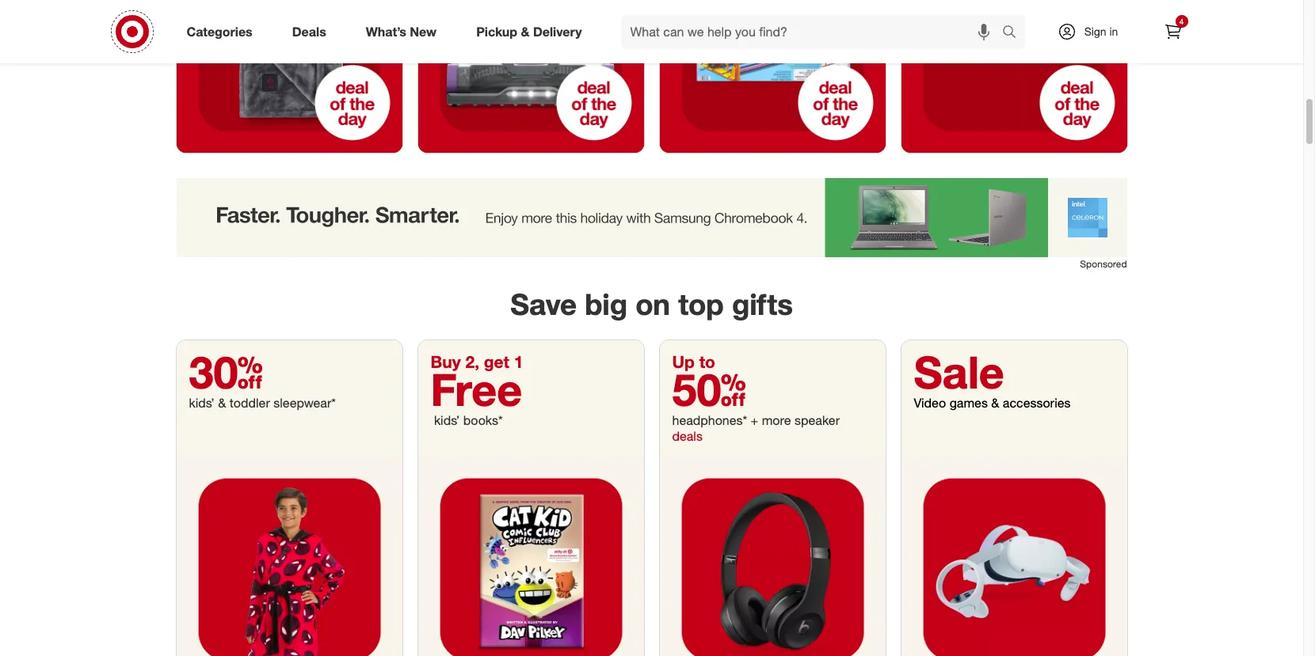 Task type: describe. For each thing, give the bounding box(es) containing it.
categories
[[187, 23, 253, 39]]

headphones* + more speaker deals
[[672, 413, 840, 445]]

in
[[1110, 25, 1118, 38]]

new
[[410, 23, 437, 39]]

2 target deal of the day image from the left
[[418, 0, 644, 153]]

what's new link
[[352, 14, 457, 49]]

3 target deal of the day image from the left
[[660, 0, 886, 153]]

up to
[[672, 352, 716, 373]]

what's
[[366, 23, 406, 39]]

pickup & delivery link
[[463, 14, 602, 49]]

big
[[585, 287, 628, 323]]

what's new
[[366, 23, 437, 39]]

on
[[636, 287, 670, 323]]

gifts
[[732, 287, 793, 323]]

sale video games & accessories
[[914, 346, 1071, 412]]

1
[[514, 352, 523, 373]]

books*
[[463, 413, 503, 429]]

deals
[[672, 429, 703, 445]]

1 target deal of the day image from the left
[[176, 0, 402, 153]]

toddler
[[230, 396, 270, 412]]

delivery
[[533, 23, 582, 39]]

pickup & delivery
[[476, 23, 582, 39]]

& inside "sale video games & accessories"
[[992, 396, 1000, 412]]

kids' books*
[[431, 413, 503, 429]]

& inside 30 kids' & toddler sleepwear*
[[218, 396, 226, 412]]

more
[[762, 413, 791, 429]]

get
[[484, 352, 510, 373]]

2,
[[466, 352, 479, 373]]

4 target deal of the day image from the left
[[901, 0, 1127, 153]]

1 vertical spatial kids'
[[434, 413, 460, 429]]

1 horizontal spatial &
[[521, 23, 530, 39]]



Task type: vqa. For each thing, say whether or not it's contained in the screenshot.
&
yes



Task type: locate. For each thing, give the bounding box(es) containing it.
deals link
[[279, 14, 346, 49]]

4 link
[[1156, 14, 1191, 49]]

sign
[[1085, 25, 1107, 38]]

& right pickup
[[521, 23, 530, 39]]

buy 2, get 1
[[431, 352, 523, 373]]

headphones*
[[672, 413, 747, 429]]

sign in
[[1085, 25, 1118, 38]]

deals
[[292, 23, 326, 39]]

& right games
[[992, 396, 1000, 412]]

games
[[950, 396, 988, 412]]

video
[[914, 396, 946, 412]]

speaker
[[795, 413, 840, 429]]

sign in link
[[1044, 14, 1143, 49]]

save big on top gifts
[[510, 287, 793, 323]]

30
[[189, 346, 263, 400]]

top
[[678, 287, 724, 323]]

sleepwear*
[[274, 396, 336, 412]]

4
[[1180, 17, 1184, 26]]

target deal of the day image
[[176, 0, 402, 153], [418, 0, 644, 153], [660, 0, 886, 153], [901, 0, 1127, 153]]

2 horizontal spatial &
[[992, 396, 1000, 412]]

search
[[995, 25, 1033, 41]]

kids' left books*
[[434, 413, 460, 429]]

0 vertical spatial kids'
[[189, 396, 215, 412]]

sponsored
[[1080, 259, 1127, 270]]

0 horizontal spatial &
[[218, 396, 226, 412]]

0 horizontal spatial kids'
[[189, 396, 215, 412]]

&
[[521, 23, 530, 39], [218, 396, 226, 412], [992, 396, 1000, 412]]

kids'
[[189, 396, 215, 412], [434, 413, 460, 429]]

kids' left toddler at left bottom
[[189, 396, 215, 412]]

accessories
[[1003, 396, 1071, 412]]

free
[[431, 363, 522, 417]]

search button
[[995, 14, 1033, 52]]

30 kids' & toddler sleepwear*
[[189, 346, 336, 412]]

sale
[[914, 346, 1005, 400]]

to
[[700, 352, 716, 373]]

advertisement region
[[176, 179, 1127, 258]]

What can we help you find? suggestions appear below search field
[[621, 14, 1006, 49]]

buy
[[431, 352, 461, 373]]

& left toddler at left bottom
[[218, 396, 226, 412]]

up
[[672, 352, 695, 373]]

kids' inside 30 kids' & toddler sleepwear*
[[189, 396, 215, 412]]

save
[[510, 287, 577, 323]]

+
[[751, 413, 759, 429]]

1 horizontal spatial kids'
[[434, 413, 460, 429]]

pickup
[[476, 23, 518, 39]]

categories link
[[173, 14, 272, 49]]

50
[[672, 363, 746, 417]]



